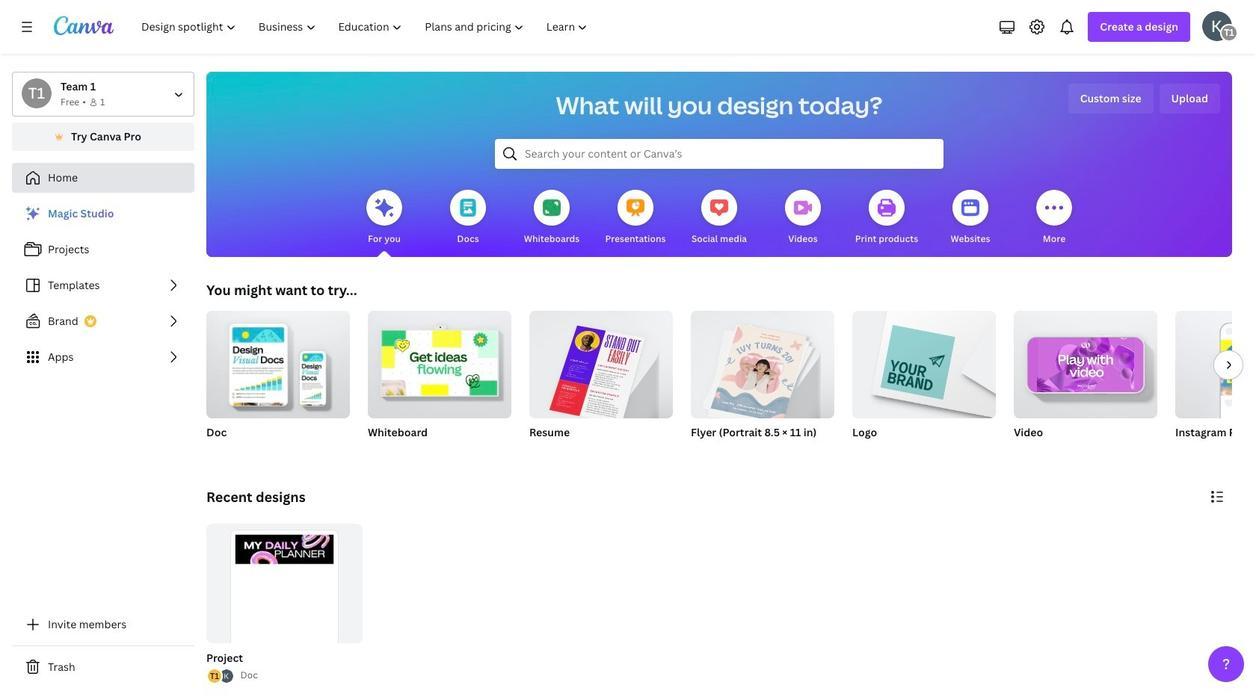 Task type: vqa. For each thing, say whether or not it's contained in the screenshot.
the Photo
no



Task type: describe. For each thing, give the bounding box(es) containing it.
team 1 element inside switch to another team button
[[22, 79, 52, 108]]

team 1 image for team 1 element inside switch to another team button
[[22, 79, 52, 108]]

Switch to another team button
[[12, 72, 194, 117]]

Search search field
[[525, 140, 914, 168]]

0 vertical spatial team 1 element
[[1220, 24, 1238, 42]]



Task type: locate. For each thing, give the bounding box(es) containing it.
team 1 image
[[1220, 24, 1238, 42], [22, 79, 52, 108]]

0 horizontal spatial team 1 image
[[22, 79, 52, 108]]

0 horizontal spatial list
[[12, 199, 194, 372]]

group
[[206, 305, 350, 459], [206, 305, 350, 419], [368, 305, 512, 459], [368, 305, 512, 419], [529, 305, 673, 459], [529, 305, 673, 425], [691, 305, 835, 459], [691, 305, 835, 424], [853, 311, 996, 459], [853, 311, 996, 419], [1014, 311, 1158, 459], [1176, 311, 1256, 459], [203, 524, 362, 685], [206, 524, 362, 683]]

team 1 image for the top team 1 element
[[1220, 24, 1238, 42]]

None search field
[[495, 139, 944, 169]]

0 vertical spatial team 1 image
[[1220, 24, 1238, 42]]

1 horizontal spatial team 1 image
[[1220, 24, 1238, 42]]

1 horizontal spatial team 1 element
[[1220, 24, 1238, 42]]

1 vertical spatial team 1 image
[[22, 79, 52, 108]]

team 1 image inside switch to another team button
[[22, 79, 52, 108]]

1 vertical spatial list
[[206, 669, 235, 685]]

list
[[12, 199, 194, 372], [206, 669, 235, 685]]

1 horizontal spatial list
[[206, 669, 235, 685]]

1 vertical spatial team 1 element
[[22, 79, 52, 108]]

top level navigation element
[[132, 12, 601, 42]]

0 vertical spatial list
[[12, 199, 194, 372]]

kendall parks image
[[1203, 11, 1232, 41]]

0 horizontal spatial team 1 element
[[22, 79, 52, 108]]

team 1 element
[[1220, 24, 1238, 42], [22, 79, 52, 108]]



